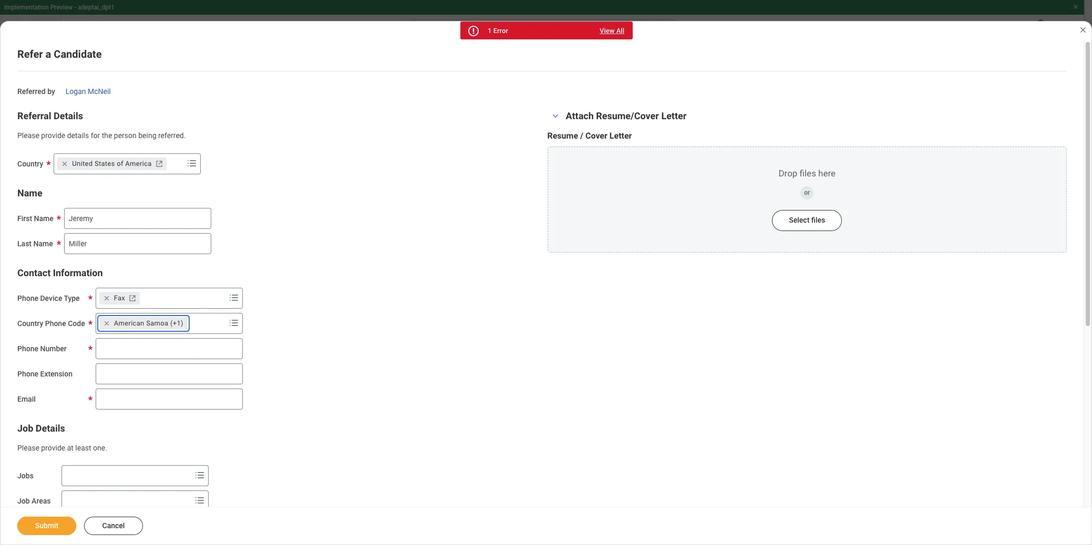 Task type: describe. For each thing, give the bounding box(es) containing it.
referral application
[[205, 366, 260, 374]]

profile logan mcneil element
[[1049, 20, 1079, 43]]

cell for spotlight job
[[626, 383, 1053, 409]]

my referrals inside 'navigation pane' region
[[44, 207, 92, 217]]

provide for referral
[[41, 131, 65, 140]]

resume / cover letter region
[[548, 131, 1068, 253]]

refer
[[17, 48, 43, 60]]

alerts
[[74, 157, 97, 167]]

email
[[17, 395, 36, 404]]

(+1)
[[170, 320, 184, 327]]

select
[[790, 216, 810, 224]]

x small image for phone device type
[[101, 293, 112, 304]]

browse jobs
[[44, 131, 93, 141]]

a
[[46, 48, 51, 60]]

first
[[17, 214, 32, 223]]

person
[[114, 131, 137, 140]]

phone extension
[[17, 370, 73, 378]]

ext link image
[[127, 293, 138, 304]]

spotlight job row
[[200, 383, 1053, 409]]

united states of america
[[72, 160, 152, 168]]

attach resume/cover letter
[[566, 110, 687, 121]]

referral stage name row
[[200, 285, 1053, 306]]

browse
[[44, 131, 72, 141]]

direct referral
[[205, 341, 245, 348]]

country for country phone code
[[17, 320, 43, 328]]

social media referral row
[[200, 306, 1053, 332]]

notifications element
[[990, 20, 1020, 43]]

jobs for jobs hub
[[44, 67, 67, 80]]

adeptai_dpt1
[[78, 4, 115, 11]]

referred.
[[158, 131, 186, 140]]

being
[[138, 131, 156, 140]]

my job alerts
[[44, 157, 97, 167]]

my tasks element
[[1020, 20, 1049, 43]]

samoa
[[146, 320, 169, 327]]

american samoa (+1) element
[[114, 319, 184, 328]]

effective
[[200, 249, 229, 257]]

cancel
[[102, 522, 125, 531]]

attach resume/cover letter button
[[566, 110, 687, 121]]

Phone Number text field
[[96, 338, 243, 360]]

all
[[617, 27, 625, 35]]

1 error
[[488, 27, 509, 35]]

referral stage name
[[206, 295, 264, 302]]

job details
[[17, 423, 65, 434]]

american
[[114, 320, 144, 327]]

please provide at least one.
[[17, 444, 107, 453]]

candidate
[[54, 48, 102, 60]]

referral stage name button
[[201, 285, 625, 305]]

column header inside main content
[[626, 285, 1053, 306]]

ext link image
[[154, 159, 165, 169]]

contact information
[[17, 267, 103, 279]]

1 for 1 rank
[[963, 120, 974, 145]]

cell for referral application
[[626, 357, 1053, 383]]

fax element
[[114, 294, 125, 303]]

america
[[125, 160, 152, 168]]

name up my referrals icon
[[17, 188, 42, 199]]

jobs for jobs
[[17, 472, 34, 481]]

First Name text field
[[64, 208, 211, 229]]

job inside spotlight job row
[[232, 392, 242, 399]]

one.
[[93, 444, 107, 453]]

view
[[600, 27, 615, 35]]

jobs hub element
[[44, 66, 130, 81]]

transformation import image
[[138, 67, 151, 80]]

direct referral row
[[200, 332, 1053, 357]]

prompts image for jobs
[[193, 470, 206, 482]]

first name
[[17, 214, 54, 223]]

provide for job
[[41, 444, 65, 453]]

referrals inside my referrals link
[[58, 207, 92, 217]]

of
[[117, 160, 123, 168]]

hub
[[70, 67, 89, 80]]

referral details button
[[17, 110, 83, 121]]

jobs inside "link"
[[74, 131, 93, 141]]

prompts image for country phone code
[[228, 317, 240, 330]]

last name
[[17, 240, 53, 248]]

preview
[[50, 4, 73, 11]]

refer a candidate
[[17, 48, 102, 60]]

please provide details for the person being referred.
[[17, 131, 186, 140]]

my job alerts link
[[8, 149, 159, 175]]

cell for direct referral
[[626, 332, 1053, 357]]

referral details
[[17, 110, 83, 121]]

overview link
[[8, 99, 159, 124]]

my for notifications large icon
[[44, 157, 56, 167]]

for
[[91, 131, 100, 140]]

my referrals link
[[8, 200, 159, 225]]

referral for referral stage name
[[206, 295, 228, 302]]

error
[[494, 27, 509, 35]]

cell for social media referral
[[626, 306, 1053, 332]]

referral details group
[[17, 110, 537, 141]]

united
[[72, 160, 93, 168]]

phone for phone extension
[[17, 370, 38, 378]]

cancel button
[[84, 518, 143, 536]]

american samoa (+1)
[[114, 320, 184, 327]]

referrals inside my referrals 'tab list'
[[211, 209, 238, 217]]

browse jobs link
[[8, 124, 159, 149]]

stage
[[229, 295, 246, 302]]

country for country
[[17, 160, 43, 168]]

name group
[[17, 187, 537, 254]]

direct
[[205, 341, 222, 348]]

effective date
[[200, 249, 246, 257]]

please for job
[[17, 444, 39, 453]]



Task type: vqa. For each thing, say whether or not it's contained in the screenshot.
Intercompany
no



Task type: locate. For each thing, give the bounding box(es) containing it.
implementation
[[4, 4, 49, 11]]

tab inside main content
[[319, 202, 374, 227]]

the
[[102, 131, 112, 140]]

tab
[[319, 202, 374, 227]]

please inside the job details "group"
[[17, 444, 39, 453]]

0 vertical spatial letter
[[662, 110, 687, 121]]

2 provide from the top
[[41, 444, 65, 453]]

referral up the spotlight
[[205, 366, 227, 374]]

my for my referrals icon
[[44, 207, 56, 217]]

attach
[[566, 110, 594, 121]]

1 vertical spatial x small image
[[101, 293, 112, 304]]

1 vertical spatial please
[[17, 444, 39, 453]]

x small image inside united states of america, press delete to clear value, ctrl + enter opens in new window. 'option'
[[60, 159, 70, 169]]

files
[[812, 216, 826, 224]]

Email text field
[[96, 389, 243, 410]]

submit button
[[17, 518, 76, 536]]

1
[[488, 27, 492, 35], [963, 120, 974, 145]]

Phone Extension text field
[[96, 364, 243, 385]]

notifications large image
[[19, 156, 32, 168]]

details for job details
[[36, 423, 65, 434]]

0 vertical spatial please
[[17, 131, 39, 140]]

country
[[17, 160, 43, 168], [17, 320, 43, 328]]

cell
[[626, 306, 1053, 332], [626, 332, 1053, 357], [626, 357, 1053, 383], [626, 383, 1053, 409], [200, 409, 626, 435], [626, 409, 1053, 435]]

logan mcneil
[[66, 87, 111, 96]]

implementation preview -   adeptai_dpt1
[[4, 4, 115, 11]]

exclamation image
[[470, 27, 477, 35]]

job details group
[[17, 423, 537, 454]]

0 horizontal spatial my referrals
[[44, 207, 92, 217]]

states
[[95, 160, 115, 168]]

job inside my job alerts link
[[58, 157, 72, 167]]

1 horizontal spatial jobs
[[44, 67, 67, 80]]

referrals inside the 3 active referrals
[[735, 148, 760, 155]]

referrals right first name
[[58, 207, 92, 217]]

job right the spotlight
[[232, 392, 242, 399]]

0 horizontal spatial letter
[[610, 131, 632, 141]]

fax
[[114, 294, 125, 302]]

prompts image
[[186, 157, 198, 170], [228, 317, 240, 330], [193, 470, 206, 482], [193, 495, 206, 508]]

referral for referral application
[[205, 366, 227, 374]]

details up please provide at least one. at the left
[[36, 423, 65, 434]]

job down email
[[17, 423, 33, 434]]

phone for phone number
[[17, 345, 38, 353]]

points
[[852, 148, 870, 155]]

please for referral
[[17, 131, 39, 140]]

prompts image for country
[[186, 157, 198, 170]]

1 vertical spatial country
[[17, 320, 43, 328]]

0 horizontal spatial jobs
[[17, 472, 34, 481]]

1 up rank
[[963, 120, 974, 145]]

1 for 1 error
[[488, 27, 492, 35]]

country up document star icon
[[17, 160, 43, 168]]

1 horizontal spatial letter
[[662, 110, 687, 121]]

device
[[40, 294, 62, 303]]

my right notifications large icon
[[44, 157, 56, 167]]

name button
[[17, 188, 42, 199]]

media
[[224, 315, 241, 322]]

document star image
[[19, 181, 32, 194]]

0 vertical spatial provide
[[41, 131, 65, 140]]

select files
[[790, 216, 826, 224]]

job inside the job details "group"
[[17, 423, 33, 434]]

job areas
[[17, 498, 51, 506]]

my referrals
[[44, 207, 92, 217], [200, 209, 238, 217]]

my referrals up effective date at the top of page
[[200, 209, 238, 217]]

1 country from the top
[[17, 160, 43, 168]]

row
[[200, 409, 1053, 435]]

contact information group
[[17, 267, 537, 410]]

my up effective
[[200, 209, 210, 217]]

1 inside "refer a candidate" dialog
[[488, 27, 492, 35]]

provide
[[41, 131, 65, 140], [41, 444, 65, 453]]

3
[[732, 120, 744, 145]]

Jobs field
[[62, 467, 191, 486]]

2 vertical spatial jobs
[[17, 472, 34, 481]]

country up phone number
[[17, 320, 43, 328]]

chevron down image
[[549, 112, 562, 120]]

implementation preview -   adeptai_dpt1 banner
[[0, 0, 1085, 48]]

contact
[[17, 267, 51, 279]]

x small image left united
[[60, 159, 70, 169]]

resume / cover letter
[[548, 131, 632, 141]]

refer a candidate dialog
[[0, 21, 1093, 546]]

spotlight
[[205, 392, 230, 399]]

country phone code
[[17, 320, 85, 328]]

close environment banner image
[[1074, 4, 1080, 10]]

jobs
[[44, 67, 67, 80], [74, 131, 93, 141], [17, 472, 34, 481]]

1 inside 1 rank
[[963, 120, 974, 145]]

x small image
[[60, 159, 70, 169], [101, 293, 112, 304]]

0 horizontal spatial x small image
[[60, 159, 70, 169]]

application
[[228, 366, 260, 374]]

-
[[74, 4, 76, 11]]

1 vertical spatial jobs
[[74, 131, 93, 141]]

my referrals image
[[19, 206, 32, 219]]

or
[[805, 189, 811, 197]]

1 vertical spatial details
[[36, 423, 65, 434]]

1 horizontal spatial my referrals
[[200, 209, 238, 217]]

0 vertical spatial 1
[[488, 27, 492, 35]]

phone number
[[17, 345, 67, 353]]

phone left device
[[17, 294, 38, 303]]

heatmap image
[[19, 105, 32, 118]]

job left united
[[58, 157, 72, 167]]

0 horizontal spatial 1
[[488, 27, 492, 35]]

letter down attach resume/cover letter
[[610, 131, 632, 141]]

3 active referrals
[[716, 120, 760, 155]]

navigation pane region
[[0, 48, 168, 546]]

x small image for country
[[60, 159, 70, 169]]

american samoa (+1), press delete to clear value. option
[[99, 317, 188, 330]]

referrals up effective date at the top of page
[[211, 209, 238, 217]]

united states of america element
[[72, 159, 152, 169]]

referral inside group
[[17, 110, 51, 121]]

referral right direct on the bottom of the page
[[223, 341, 245, 348]]

/
[[581, 131, 584, 141]]

column header
[[626, 285, 1053, 306]]

referral for referral details
[[17, 110, 51, 121]]

1 horizontal spatial referrals
[[211, 209, 238, 217]]

provide down referral details button
[[41, 131, 65, 140]]

referral inside popup button
[[206, 295, 228, 302]]

number
[[40, 345, 67, 353]]

prompts image for job areas
[[193, 495, 206, 508]]

1 please from the top
[[17, 131, 39, 140]]

phone left number
[[17, 345, 38, 353]]

referred by
[[17, 87, 55, 96]]

provide inside referral details group
[[41, 131, 65, 140]]

0 vertical spatial details
[[54, 110, 83, 121]]

rank
[[962, 148, 976, 155]]

my referrals right my referrals icon
[[44, 207, 92, 217]]

details inside "group"
[[36, 423, 65, 434]]

by
[[47, 87, 55, 96]]

logan
[[66, 87, 86, 96]]

1 horizontal spatial 1
[[963, 120, 974, 145]]

my referrals inside 'tab list'
[[200, 209, 238, 217]]

resume/cover
[[597, 110, 660, 121]]

phone left code
[[45, 320, 66, 328]]

view all
[[600, 27, 625, 35]]

1 rank
[[962, 120, 976, 155]]

1 provide from the top
[[41, 131, 65, 140]]

letter inside resume / cover letter "region"
[[610, 131, 632, 141]]

please down heatmap image
[[17, 131, 39, 140]]

name right last
[[33, 240, 53, 248]]

least
[[75, 444, 91, 453]]

x small image left the fax element
[[101, 293, 112, 304]]

0 vertical spatial x small image
[[60, 159, 70, 169]]

at
[[67, 444, 74, 453]]

attach resume/cover letter group
[[548, 110, 1068, 253]]

contact information button
[[17, 267, 103, 279]]

2 country from the top
[[17, 320, 43, 328]]

active
[[716, 148, 733, 155]]

code
[[68, 320, 85, 328]]

0 vertical spatial country
[[17, 160, 43, 168]]

submit
[[35, 522, 59, 531]]

details for referral details
[[54, 110, 83, 121]]

1 horizontal spatial x small image
[[101, 293, 112, 304]]

jobs hub
[[44, 67, 89, 80]]

prompts image
[[228, 292, 240, 304]]

overview
[[44, 106, 79, 116]]

name right 'stage'
[[247, 295, 264, 302]]

logan mcneil link
[[66, 85, 111, 96]]

my right my referrals icon
[[44, 207, 56, 217]]

name
[[17, 188, 42, 199], [34, 214, 54, 223], [33, 240, 53, 248], [247, 295, 264, 302]]

2 please from the top
[[17, 444, 39, 453]]

please
[[17, 131, 39, 140], [17, 444, 39, 453]]

1 left the 'error'
[[488, 27, 492, 35]]

phone for phone device type
[[17, 294, 38, 303]]

details up the browse jobs
[[54, 110, 83, 121]]

referrals down 3
[[735, 148, 760, 155]]

main content containing 3
[[0, 48, 1093, 546]]

1 vertical spatial 1
[[963, 120, 974, 145]]

2 horizontal spatial jobs
[[74, 131, 93, 141]]

Last Name text field
[[64, 233, 211, 254]]

letter right resume/cover
[[662, 110, 687, 121]]

phone
[[17, 294, 38, 303], [45, 320, 66, 328], [17, 345, 38, 353], [17, 370, 38, 378]]

jobs inside "refer a candidate" dialog
[[17, 472, 34, 481]]

referral up 'search' image
[[17, 110, 51, 121]]

mcneil
[[88, 87, 111, 96]]

Job Areas field
[[62, 492, 191, 511]]

referral right media
[[243, 315, 265, 322]]

cover
[[586, 131, 608, 141]]

2 horizontal spatial referrals
[[735, 148, 760, 155]]

job
[[58, 157, 72, 167], [232, 392, 242, 399], [17, 423, 33, 434], [17, 498, 30, 506]]

name inside popup button
[[247, 295, 264, 302]]

spotlight job
[[205, 392, 242, 399]]

please inside referral details group
[[17, 131, 39, 140]]

my referrals tab list
[[190, 202, 1071, 227]]

fax, press delete to clear value, ctrl + enter opens in new window. option
[[99, 292, 140, 305]]

united states of america, press delete to clear value, ctrl + enter opens in new window. option
[[57, 158, 167, 170]]

referred
[[17, 87, 46, 96]]

main content
[[0, 48, 1093, 546]]

referral application row
[[200, 357, 1053, 383]]

total
[[836, 148, 850, 155]]

country inside contact information group
[[17, 320, 43, 328]]

details inside group
[[54, 110, 83, 121]]

job left areas
[[17, 498, 30, 506]]

job details button
[[17, 423, 65, 434]]

referral up social
[[206, 295, 228, 302]]

please down job details in the bottom left of the page
[[17, 444, 39, 453]]

provide left at
[[41, 444, 65, 453]]

my inside 'tab list'
[[200, 209, 210, 217]]

resume
[[548, 131, 579, 141]]

name right first
[[34, 214, 54, 223]]

search image
[[19, 130, 32, 143]]

provide inside the job details "group"
[[41, 444, 65, 453]]

x small image
[[101, 318, 112, 329]]

0 horizontal spatial referrals
[[58, 207, 92, 217]]

phone up email
[[17, 370, 38, 378]]

social
[[205, 315, 222, 322]]

1 vertical spatial provide
[[41, 444, 65, 453]]

1 vertical spatial letter
[[610, 131, 632, 141]]

close refer a candidate image
[[1080, 26, 1088, 34]]

details
[[67, 131, 89, 140]]

0 total points
[[836, 120, 870, 155]]

0 vertical spatial jobs
[[44, 67, 67, 80]]



